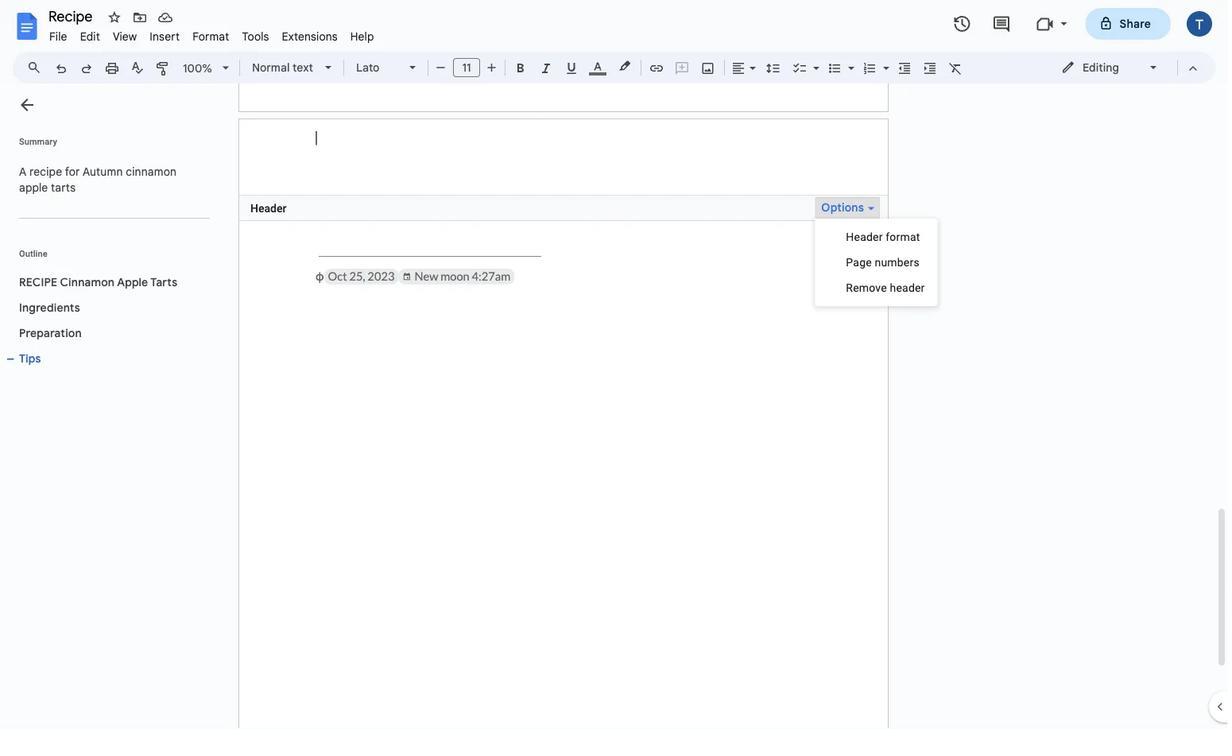 Task type: describe. For each thing, give the bounding box(es) containing it.
format
[[193, 29, 229, 43]]

header
[[890, 281, 925, 294]]

header format
[[846, 230, 920, 243]]

outline heading
[[0, 247, 216, 270]]

cinnamon
[[60, 275, 115, 289]]

Font size text field
[[454, 58, 479, 77]]

recipe cinnamon apple tarts
[[19, 275, 178, 289]]

text
[[293, 60, 313, 74]]

outline
[[19, 248, 47, 258]]

edit
[[80, 29, 100, 43]]

summary element
[[11, 156, 210, 204]]

insert image image
[[699, 56, 718, 79]]

header for header
[[250, 201, 287, 214]]

remove
[[846, 281, 887, 294]]

remove header
[[846, 281, 925, 294]]

menu bar banner
[[0, 0, 1228, 729]]

Star checkbox
[[103, 6, 126, 29]]

font list. lato selected. option
[[356, 56, 400, 79]]

view
[[113, 29, 137, 43]]

a recipe for autumn cinnamon apple tarts
[[19, 165, 180, 194]]

checklist menu image
[[809, 57, 820, 63]]

page numbers
[[846, 256, 920, 269]]

tools menu item
[[236, 27, 276, 46]]

line & paragraph spacing image
[[764, 56, 783, 79]]

extensions menu item
[[276, 27, 344, 46]]

numbers
[[875, 256, 920, 269]]

summary heading
[[19, 135, 57, 148]]

highlight color image
[[616, 56, 634, 76]]

recipe
[[19, 275, 57, 289]]

apple
[[117, 275, 148, 289]]

page
[[846, 256, 872, 269]]

tarts
[[151, 275, 178, 289]]

tools
[[242, 29, 269, 43]]

header for header format
[[846, 230, 883, 243]]

a
[[19, 165, 26, 178]]

menu inside application
[[815, 219, 938, 306]]

bulleted list menu image
[[844, 57, 855, 63]]

editing button
[[1050, 56, 1170, 80]]

tips
[[19, 351, 41, 365]]

share button
[[1086, 8, 1171, 40]]

cinnamon
[[126, 165, 177, 178]]

editing
[[1083, 60, 1119, 74]]

menu bar inside 'menu bar' banner
[[43, 21, 381, 47]]

file menu item
[[43, 27, 74, 46]]



Task type: locate. For each thing, give the bounding box(es) containing it.
styles list. normal text selected. option
[[252, 56, 316, 79]]

normal
[[252, 60, 290, 74]]

insert menu item
[[143, 27, 186, 46]]

normal text
[[252, 60, 313, 74]]

menu bar containing file
[[43, 21, 381, 47]]

tarts
[[51, 180, 76, 194]]

lato
[[356, 60, 380, 74]]

Zoom field
[[177, 56, 236, 81]]

application containing share
[[0, 0, 1228, 729]]

edit menu item
[[74, 27, 106, 46]]

1 horizontal spatial header
[[846, 230, 883, 243]]

for
[[65, 165, 80, 178]]

options button
[[815, 197, 880, 219]]

apple
[[19, 180, 48, 194]]

options
[[822, 201, 864, 215]]

text color image
[[589, 56, 607, 76]]

autumn
[[83, 165, 123, 178]]

ingredients
[[19, 301, 80, 314]]

preparation
[[19, 326, 82, 340]]

1 vertical spatial header
[[846, 230, 883, 243]]

Font size field
[[453, 58, 487, 78]]

help
[[350, 29, 374, 43]]

file
[[49, 29, 67, 43]]

format
[[886, 230, 920, 243]]

application
[[0, 0, 1228, 729]]

Zoom text field
[[179, 57, 217, 80]]

Rename text field
[[43, 6, 102, 25]]

Menus field
[[20, 56, 55, 79]]

0 vertical spatial header
[[250, 201, 287, 214]]

main toolbar
[[47, 0, 968, 617]]

help menu item
[[344, 27, 381, 46]]

header
[[250, 201, 287, 214], [846, 230, 883, 243]]

document outline element
[[0, 83, 216, 729]]

menu containing header format
[[815, 219, 938, 306]]

menu bar
[[43, 21, 381, 47]]

extensions
[[282, 29, 338, 43]]

share
[[1120, 17, 1151, 31]]

mode and view toolbar
[[1050, 52, 1206, 83]]

recipe
[[30, 165, 62, 178]]

0 horizontal spatial header
[[250, 201, 287, 214]]

view menu item
[[106, 27, 143, 46]]

format menu item
[[186, 27, 236, 46]]

summary
[[19, 136, 57, 146]]

menu
[[815, 219, 938, 306]]

insert
[[150, 29, 180, 43]]



Task type: vqa. For each thing, say whether or not it's contained in the screenshot.
Format menu item
yes



